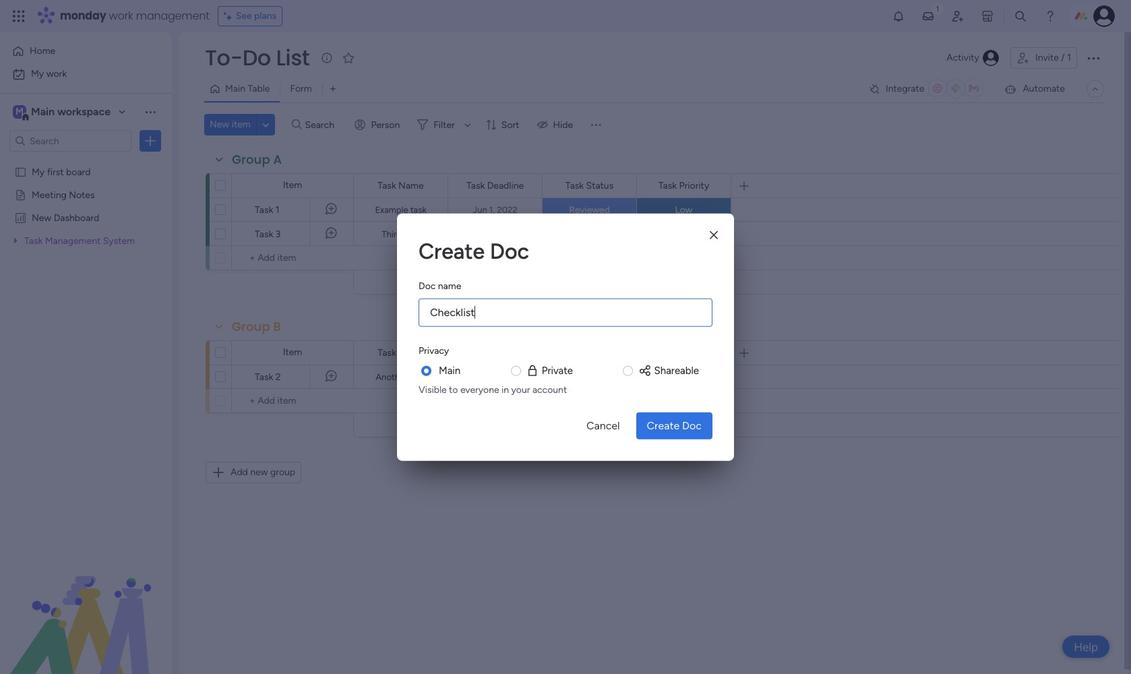 Task type: locate. For each thing, give the bounding box(es) containing it.
1 inside invite / 1 button
[[1068, 52, 1071, 63]]

option
[[0, 159, 172, 162]]

shareable button
[[638, 363, 699, 378]]

1 horizontal spatial 1
[[1068, 52, 1071, 63]]

1 vertical spatial low
[[675, 371, 693, 383]]

lottie animation image
[[0, 538, 172, 674]]

automate
[[1023, 83, 1065, 94]]

my inside option
[[31, 68, 44, 80]]

0 horizontal spatial create
[[419, 239, 485, 264]]

task name for second task name field from the bottom
[[378, 180, 424, 191]]

workspace selection element
[[13, 104, 113, 121]]

Task Deadline field
[[463, 178, 527, 193]]

m
[[16, 106, 24, 117]]

public board image
[[14, 165, 27, 178]]

my first board
[[32, 166, 91, 177]]

new for new item
[[210, 119, 229, 130]]

task name for 2nd task name field from the top
[[378, 347, 424, 358]]

0 vertical spatial create doc
[[419, 239, 529, 264]]

name up another task
[[399, 347, 424, 358]]

add
[[231, 467, 248, 478]]

1 vertical spatial create
[[647, 419, 680, 432]]

group b
[[232, 318, 281, 335]]

new right public dashboard icon
[[32, 212, 51, 223]]

2 horizontal spatial main
[[439, 365, 461, 377]]

1 vertical spatial create doc
[[647, 419, 702, 432]]

doc right aug
[[490, 239, 529, 264]]

hide button
[[532, 114, 581, 136]]

1 vertical spatial doc
[[419, 280, 436, 292]]

0 vertical spatial low
[[675, 204, 693, 215]]

1 vertical spatial 1
[[276, 204, 280, 216]]

1 horizontal spatial doc
[[490, 239, 529, 264]]

1 up 3
[[276, 204, 280, 216]]

0 horizontal spatial new
[[32, 212, 51, 223]]

2022 for task 3
[[501, 229, 522, 239]]

name for second task name field from the bottom
[[399, 180, 424, 191]]

1 vertical spatial item
[[283, 347, 302, 358]]

main right "workspace" icon
[[31, 105, 55, 118]]

0 horizontal spatial 1
[[276, 204, 280, 216]]

0 vertical spatial doc
[[490, 239, 529, 264]]

create up name
[[419, 239, 485, 264]]

low
[[675, 204, 693, 215], [675, 371, 693, 383]]

1 right '/'
[[1068, 52, 1071, 63]]

main up to
[[439, 365, 461, 377]]

2022 right 1,
[[497, 205, 518, 215]]

my down home
[[31, 68, 44, 80]]

create doc inside heading
[[419, 239, 529, 264]]

cancel button
[[576, 412, 631, 439]]

low up create doc button
[[675, 371, 693, 383]]

see
[[236, 10, 252, 22]]

main table
[[225, 83, 270, 94]]

item for b
[[283, 347, 302, 358]]

cancel
[[587, 419, 620, 432]]

main for main workspace
[[31, 105, 55, 118]]

work right monday on the left top
[[109, 8, 133, 24]]

invite / 1 button
[[1011, 47, 1078, 69]]

0 vertical spatial main
[[225, 83, 245, 94]]

show board description image
[[319, 51, 335, 65]]

form button
[[280, 78, 322, 100]]

public board image
[[14, 188, 27, 201]]

new left item
[[210, 119, 229, 130]]

1 horizontal spatial create
[[647, 419, 680, 432]]

1 task name from the top
[[378, 180, 424, 191]]

group left 'b'
[[232, 318, 270, 335]]

b
[[273, 318, 281, 335]]

account
[[533, 384, 567, 395]]

1 horizontal spatial main
[[225, 83, 245, 94]]

2 low from the top
[[675, 371, 693, 383]]

notifications image
[[892, 9, 906, 23]]

item
[[283, 179, 302, 191], [283, 347, 302, 358]]

create doc button
[[636, 412, 713, 439]]

Task Priority field
[[655, 178, 713, 193]]

task name field up another task
[[374, 346, 427, 360]]

1 item from the top
[[283, 179, 302, 191]]

list box
[[0, 157, 172, 434]]

0 vertical spatial task name field
[[374, 178, 427, 193]]

my work
[[31, 68, 67, 80]]

2 task name from the top
[[378, 347, 424, 358]]

a
[[273, 151, 282, 168]]

1 vertical spatial name
[[399, 347, 424, 358]]

1 vertical spatial task
[[410, 372, 426, 382]]

task name up example task
[[378, 180, 424, 191]]

item down group b 'field'
[[283, 347, 302, 358]]

form
[[290, 83, 312, 94]]

add to favorites image
[[342, 51, 356, 64]]

0 horizontal spatial create doc
[[419, 239, 529, 264]]

jul
[[472, 372, 483, 382]]

task 2
[[255, 372, 281, 383]]

Task Name field
[[374, 178, 427, 193], [374, 346, 427, 360]]

task name up another task
[[378, 347, 424, 358]]

1 task name field from the top
[[374, 178, 427, 193]]

management
[[136, 8, 210, 24]]

main for main table
[[225, 83, 245, 94]]

1 vertical spatial group
[[232, 318, 270, 335]]

sort button
[[480, 114, 528, 136]]

see plans button
[[218, 6, 283, 26]]

0 vertical spatial work
[[109, 8, 133, 24]]

0 vertical spatial name
[[399, 180, 424, 191]]

0 vertical spatial 1
[[1068, 52, 1071, 63]]

2 task name field from the top
[[374, 346, 427, 360]]

create inside heading
[[419, 239, 485, 264]]

doc name
[[419, 280, 461, 292]]

2 vertical spatial doc
[[682, 419, 702, 432]]

v2 search image
[[292, 117, 302, 132]]

0 horizontal spatial work
[[46, 68, 67, 80]]

group inside group b 'field'
[[232, 318, 270, 335]]

Doc name field
[[419, 299, 713, 327]]

2022 up in
[[498, 372, 519, 382]]

integrate
[[886, 83, 925, 94]]

create down shareable button
[[647, 419, 680, 432]]

task name field up example task
[[374, 178, 427, 193]]

home
[[30, 45, 55, 57]]

1,
[[489, 205, 495, 215]]

doc for create doc button
[[682, 419, 702, 432]]

1 low from the top
[[675, 204, 693, 215]]

create doc down shareable
[[647, 419, 702, 432]]

my work link
[[8, 63, 164, 85]]

automate button
[[999, 78, 1071, 100]]

0 vertical spatial my
[[31, 68, 44, 80]]

help image
[[1044, 9, 1057, 23]]

2 group from the top
[[232, 318, 270, 335]]

shareable
[[654, 365, 699, 377]]

group for group b
[[232, 318, 270, 335]]

private button
[[526, 363, 573, 378]]

meeting notes
[[32, 189, 95, 200]]

doc inside button
[[682, 419, 702, 432]]

group
[[232, 151, 270, 168], [232, 318, 270, 335]]

1 vertical spatial task name
[[378, 347, 424, 358]]

angle down image
[[263, 120, 269, 130]]

1 image
[[932, 1, 944, 16]]

list box containing my first board
[[0, 157, 172, 434]]

task for example task
[[410, 205, 427, 215]]

1 horizontal spatial create doc
[[647, 419, 702, 432]]

new inside new item button
[[210, 119, 229, 130]]

1 horizontal spatial work
[[109, 8, 133, 24]]

workspace
[[57, 105, 111, 118]]

1 vertical spatial 2022
[[501, 229, 522, 239]]

0 vertical spatial group
[[232, 151, 270, 168]]

work for my
[[46, 68, 67, 80]]

doc down shareable
[[682, 419, 702, 432]]

1 group from the top
[[232, 151, 270, 168]]

0 horizontal spatial doc
[[419, 280, 436, 292]]

0 vertical spatial new
[[210, 119, 229, 130]]

2 item from the top
[[283, 347, 302, 358]]

new
[[250, 467, 268, 478]]

create doc inside button
[[647, 419, 702, 432]]

work down home
[[46, 68, 67, 80]]

new for new dashboard
[[32, 212, 51, 223]]

2022
[[497, 205, 518, 215], [501, 229, 522, 239], [498, 372, 519, 382]]

filter
[[434, 119, 455, 130]]

name up example task
[[399, 180, 424, 191]]

jun 1, 2022
[[473, 205, 518, 215]]

completed
[[566, 371, 613, 383]]

task right caret right icon
[[24, 235, 43, 246]]

kendall parks image
[[1094, 5, 1115, 27]]

create inside button
[[647, 419, 680, 432]]

2022 right 30,
[[501, 229, 522, 239]]

work inside option
[[46, 68, 67, 80]]

visible to everyone in your account
[[419, 384, 567, 395]]

0 vertical spatial create
[[419, 239, 485, 264]]

doc for create doc heading
[[490, 239, 529, 264]]

task for another task
[[410, 372, 426, 382]]

To-Do List field
[[202, 42, 313, 73]]

doc
[[490, 239, 529, 264], [419, 280, 436, 292], [682, 419, 702, 432]]

my for my first board
[[32, 166, 45, 177]]

0 vertical spatial task
[[410, 205, 427, 215]]

1 vertical spatial task name field
[[374, 346, 427, 360]]

filter button
[[412, 114, 476, 136]]

status
[[586, 180, 614, 191]]

select product image
[[12, 9, 26, 23]]

see plans
[[236, 10, 277, 22]]

1 vertical spatial new
[[32, 212, 51, 223]]

1 vertical spatial my
[[32, 166, 45, 177]]

1 name from the top
[[399, 180, 424, 191]]

create doc
[[419, 239, 529, 264], [647, 419, 702, 432]]

group inside group a field
[[232, 151, 270, 168]]

main inside main table button
[[225, 83, 245, 94]]

main inside workspace selection element
[[31, 105, 55, 118]]

my left first
[[32, 166, 45, 177]]

item down group a field
[[283, 179, 302, 191]]

item
[[232, 119, 251, 130]]

doc left name
[[419, 280, 436, 292]]

update feed image
[[922, 9, 935, 23]]

jun
[[473, 205, 487, 215]]

person
[[371, 119, 400, 130]]

2 name from the top
[[399, 347, 424, 358]]

public dashboard image
[[14, 211, 27, 224]]

Task Status field
[[562, 178, 617, 193]]

2 vertical spatial 2022
[[498, 372, 519, 382]]

1 horizontal spatial new
[[210, 119, 229, 130]]

0 vertical spatial 2022
[[497, 205, 518, 215]]

1 vertical spatial main
[[31, 105, 55, 118]]

task up example
[[378, 180, 396, 191]]

list
[[276, 42, 310, 73]]

create doc down jun
[[419, 239, 529, 264]]

0 vertical spatial task name
[[378, 180, 424, 191]]

board
[[66, 166, 91, 177]]

2 vertical spatial main
[[439, 365, 461, 377]]

task up another at the bottom of the page
[[378, 347, 396, 358]]

to-
[[205, 42, 243, 73]]

create for create doc heading
[[419, 239, 485, 264]]

example task
[[375, 205, 427, 215]]

deadline
[[487, 180, 524, 191]]

1 vertical spatial work
[[46, 68, 67, 80]]

invite members image
[[951, 9, 965, 23]]

task
[[378, 180, 396, 191], [467, 180, 485, 191], [566, 180, 584, 191], [659, 180, 677, 191], [255, 204, 273, 216], [255, 229, 273, 240], [24, 235, 43, 246], [378, 347, 396, 358], [255, 372, 273, 383]]

low down task priority field
[[675, 204, 693, 215]]

lottie animation element
[[0, 538, 172, 674]]

main
[[225, 83, 245, 94], [31, 105, 55, 118], [439, 365, 461, 377]]

2 horizontal spatial doc
[[682, 419, 702, 432]]

task up visible
[[410, 372, 426, 382]]

0 horizontal spatial main
[[31, 105, 55, 118]]

0 vertical spatial item
[[283, 179, 302, 191]]

group left "a"
[[232, 151, 270, 168]]

table
[[248, 83, 270, 94]]

task deadline
[[467, 180, 524, 191]]

your
[[512, 384, 530, 395]]

main left table
[[225, 83, 245, 94]]

1
[[1068, 52, 1071, 63], [276, 204, 280, 216]]

task right example
[[410, 205, 427, 215]]

notes
[[69, 189, 95, 200]]



Task type: describe. For each thing, give the bounding box(es) containing it.
task 3
[[255, 229, 281, 240]]

to-do list
[[205, 42, 310, 73]]

priority
[[679, 180, 710, 191]]

task left 2
[[255, 372, 273, 383]]

example
[[375, 205, 408, 215]]

reviewed
[[569, 204, 610, 215]]

name
[[438, 280, 461, 292]]

everyone
[[460, 384, 499, 395]]

collapse board header image
[[1090, 84, 1101, 94]]

integrate button
[[863, 75, 994, 103]]

Group B field
[[229, 318, 285, 336]]

home link
[[8, 40, 164, 62]]

create for create doc button
[[647, 419, 680, 432]]

task left 3
[[255, 229, 273, 240]]

my for my work
[[31, 68, 44, 80]]

help button
[[1063, 636, 1110, 658]]

activity button
[[942, 47, 1005, 69]]

visible
[[419, 384, 447, 395]]

group for group a
[[232, 151, 270, 168]]

task up task 3
[[255, 204, 273, 216]]

2
[[276, 372, 281, 383]]

do
[[243, 42, 271, 73]]

person button
[[350, 114, 408, 136]]

name for 2nd task name field from the top
[[399, 347, 424, 358]]

add new group button
[[206, 462, 301, 483]]

activity
[[947, 52, 980, 63]]

monday work management
[[60, 8, 210, 24]]

item for a
[[283, 179, 302, 191]]

add new group
[[231, 467, 295, 478]]

aug
[[469, 229, 485, 239]]

new item
[[210, 119, 251, 130]]

plans
[[254, 10, 277, 22]]

arrow down image
[[460, 117, 476, 133]]

Search in workspace field
[[28, 133, 113, 149]]

30,
[[487, 229, 499, 239]]

privacy heading
[[419, 344, 449, 358]]

jul 15, 2022
[[472, 372, 519, 382]]

main button
[[439, 363, 461, 378]]

home option
[[8, 40, 164, 62]]

new item button
[[204, 114, 256, 136]]

to
[[449, 384, 458, 395]]

work for monday
[[109, 8, 133, 24]]

private
[[542, 365, 573, 377]]

create doc for create doc heading
[[419, 239, 529, 264]]

15,
[[485, 372, 496, 382]]

2022 for task 2
[[498, 372, 519, 382]]

help
[[1074, 640, 1098, 654]]

hide
[[553, 119, 573, 130]]

aug 30, 2022
[[469, 229, 522, 239]]

meeting
[[32, 189, 67, 200]]

task priority
[[659, 180, 710, 191]]

task left priority
[[659, 180, 677, 191]]

task up jun
[[467, 180, 485, 191]]

first
[[47, 166, 64, 177]]

caret right image
[[14, 236, 20, 245]]

doc name heading
[[419, 279, 461, 293]]

group
[[270, 467, 295, 478]]

privacy element
[[419, 363, 713, 396]]

system
[[103, 235, 135, 246]]

main workspace
[[31, 105, 111, 118]]

third
[[382, 229, 404, 239]]

main inside privacy element
[[439, 365, 461, 377]]

group a
[[232, 151, 282, 168]]

task 1
[[255, 204, 280, 216]]

invite / 1
[[1036, 52, 1071, 63]]

/
[[1062, 52, 1065, 63]]

add view image
[[330, 84, 336, 94]]

main table button
[[204, 78, 280, 100]]

create doc heading
[[419, 235, 713, 268]]

Group A field
[[229, 151, 285, 169]]

3
[[276, 229, 281, 240]]

create doc for create doc button
[[647, 419, 702, 432]]

privacy
[[419, 345, 449, 357]]

monday marketplace image
[[981, 9, 995, 23]]

sort
[[502, 119, 520, 130]]

search everything image
[[1014, 9, 1028, 23]]

monday
[[60, 8, 106, 24]]

management
[[45, 235, 101, 246]]

task left status
[[566, 180, 584, 191]]

task status
[[566, 180, 614, 191]]

dashboard
[[54, 212, 99, 223]]

workspace image
[[13, 105, 26, 119]]

task management system
[[24, 235, 135, 246]]

Search field
[[302, 115, 342, 134]]

in
[[502, 384, 509, 395]]

my work option
[[8, 63, 164, 85]]

another
[[376, 372, 408, 382]]

invite
[[1036, 52, 1059, 63]]

close image
[[710, 230, 718, 240]]



Task type: vqa. For each thing, say whether or not it's contained in the screenshot.
the top 'workspaces'
no



